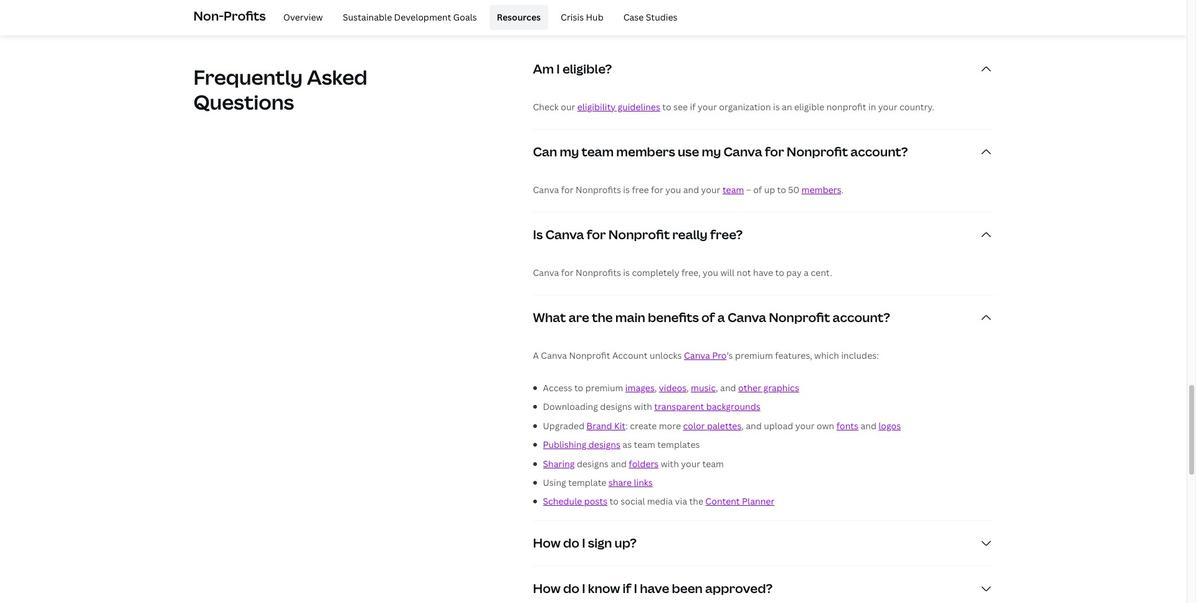 Task type: vqa. For each thing, say whether or not it's contained in the screenshot.
'Is Canva for Nonprofit really free?'
yes



Task type: locate. For each thing, give the bounding box(es) containing it.
crisis hub
[[561, 11, 604, 23]]

the right the are
[[592, 309, 613, 326]]

nonprofit
[[787, 143, 848, 160], [609, 226, 670, 243], [769, 309, 830, 326], [569, 350, 610, 361]]

a
[[533, 350, 539, 361]]

1 vertical spatial have
[[640, 580, 670, 597]]

if right "know"
[[623, 580, 632, 597]]

your right see
[[698, 101, 717, 113]]

which
[[815, 350, 840, 361]]

eligible?
[[563, 60, 612, 77]]

check
[[533, 101, 559, 113]]

members right the 50 on the right top of page
[[802, 184, 842, 196]]

1 vertical spatial you
[[703, 267, 719, 279]]

canva down can
[[533, 184, 559, 196]]

0 horizontal spatial with
[[634, 401, 652, 413]]

transparent
[[655, 401, 704, 413]]

nonprofit
[[827, 101, 867, 113]]

overview
[[283, 11, 323, 23]]

2 do from the top
[[563, 580, 580, 597]]

1 vertical spatial of
[[702, 309, 715, 326]]

1 horizontal spatial premium
[[735, 350, 773, 361]]

designs for publishing
[[589, 439, 621, 451]]

been
[[672, 580, 703, 597]]

1 horizontal spatial you
[[703, 267, 719, 279]]

of right benefits
[[702, 309, 715, 326]]

and
[[684, 184, 699, 196], [721, 382, 736, 394], [746, 420, 762, 432], [861, 420, 877, 432], [611, 458, 627, 470]]

0 horizontal spatial of
[[702, 309, 715, 326]]

1 vertical spatial how
[[533, 580, 561, 597]]

menu bar
[[271, 5, 685, 30]]

eligibility guidelines link
[[578, 101, 661, 113]]

kit
[[614, 420, 626, 432]]

non-profits
[[194, 7, 266, 24]]

really
[[673, 226, 708, 243]]

images
[[626, 382, 655, 394]]

templates
[[658, 439, 700, 451]]

1 do from the top
[[563, 535, 580, 551]]

main
[[616, 309, 646, 326]]

1 nonprofits from the top
[[576, 184, 621, 196]]

2 nonprofits from the top
[[576, 267, 621, 279]]

logos
[[879, 420, 901, 432]]

is left free on the right of the page
[[623, 184, 630, 196]]

, down the backgrounds on the bottom right
[[742, 420, 744, 432]]

videos
[[659, 382, 687, 394]]

1 horizontal spatial with
[[661, 458, 679, 470]]

1 vertical spatial premium
[[586, 382, 624, 394]]

2 vertical spatial designs
[[577, 458, 609, 470]]

nonprofits for free
[[576, 184, 621, 196]]

nonprofits for completely
[[576, 267, 621, 279]]

crisis hub link
[[553, 5, 611, 30]]

folders link
[[629, 458, 659, 470]]

1 vertical spatial do
[[563, 580, 580, 597]]

account? inside dropdown button
[[851, 143, 908, 160]]

nonprofit up members 'link'
[[787, 143, 848, 160]]

the inside the what are the main benefits of a canva nonprofit account? dropdown button
[[592, 309, 613, 326]]

media
[[647, 496, 673, 508]]

have right not
[[753, 267, 774, 279]]

canva right the is
[[546, 226, 584, 243]]

0 horizontal spatial the
[[592, 309, 613, 326]]

unlocks
[[650, 350, 682, 361]]

fonts link
[[837, 420, 859, 432]]

account
[[613, 350, 648, 361]]

1 vertical spatial a
[[718, 309, 725, 326]]

have inside dropdown button
[[640, 580, 670, 597]]

0 vertical spatial designs
[[600, 401, 632, 413]]

features,
[[775, 350, 813, 361]]

crisis
[[561, 11, 584, 23]]

account? for what are the main benefits of a canva nonprofit account?
[[833, 309, 891, 326]]

do left "know"
[[563, 580, 580, 597]]

using template share links
[[543, 477, 653, 489]]

downloading
[[543, 401, 598, 413]]

1 horizontal spatial members
[[802, 184, 842, 196]]

i right am
[[557, 60, 560, 77]]

with down templates
[[661, 458, 679, 470]]

,
[[655, 382, 657, 394], [687, 382, 689, 394], [716, 382, 718, 394], [742, 420, 744, 432]]

our
[[561, 101, 575, 113]]

images link
[[626, 382, 655, 394]]

0 vertical spatial have
[[753, 267, 774, 279]]

am
[[533, 60, 554, 77]]

0 vertical spatial account?
[[851, 143, 908, 160]]

if inside dropdown button
[[623, 580, 632, 597]]

2 how from the top
[[533, 580, 561, 597]]

nonprofits up the are
[[576, 267, 621, 279]]

2 vertical spatial is
[[623, 267, 630, 279]]

have left 'been'
[[640, 580, 670, 597]]

1 vertical spatial account?
[[833, 309, 891, 326]]

1 horizontal spatial the
[[690, 496, 704, 508]]

nonprofit down the are
[[569, 350, 610, 361]]

account?
[[851, 143, 908, 160], [833, 309, 891, 326]]

team inside dropdown button
[[582, 143, 614, 160]]

account? up includes:
[[833, 309, 891, 326]]

0 vertical spatial do
[[563, 535, 580, 551]]

1 horizontal spatial if
[[690, 101, 696, 113]]

1 vertical spatial the
[[690, 496, 704, 508]]

0 horizontal spatial members
[[617, 143, 675, 160]]

downloading designs with transparent backgrounds
[[543, 401, 761, 413]]

premium right 's in the right bottom of the page
[[735, 350, 773, 361]]

0 vertical spatial the
[[592, 309, 613, 326]]

canva
[[724, 143, 763, 160], [533, 184, 559, 196], [546, 226, 584, 243], [533, 267, 559, 279], [728, 309, 767, 326], [541, 350, 567, 361], [684, 350, 710, 361]]

and right fonts link
[[861, 420, 877, 432]]

to up downloading
[[575, 382, 584, 394]]

2 my from the left
[[702, 143, 721, 160]]

more
[[659, 420, 681, 432]]

your
[[698, 101, 717, 113], [879, 101, 898, 113], [702, 184, 721, 196], [796, 420, 815, 432], [681, 458, 701, 470]]

1 vertical spatial with
[[661, 458, 679, 470]]

benefits
[[648, 309, 699, 326]]

0 horizontal spatial my
[[560, 143, 579, 160]]

0 vertical spatial nonprofits
[[576, 184, 621, 196]]

how do i know if i have been approved? button
[[533, 566, 994, 603]]

premium left images
[[586, 382, 624, 394]]

you left will
[[703, 267, 719, 279]]

1 vertical spatial members
[[802, 184, 842, 196]]

the
[[592, 309, 613, 326], [690, 496, 704, 508]]

0 vertical spatial with
[[634, 401, 652, 413]]

is left completely
[[623, 267, 630, 279]]

for
[[765, 143, 785, 160], [561, 184, 574, 196], [651, 184, 664, 196], [587, 226, 606, 243], [561, 267, 574, 279]]

you right free on the right of the page
[[666, 184, 681, 196]]

my right can
[[560, 143, 579, 160]]

a
[[804, 267, 809, 279], [718, 309, 725, 326]]

, up transparent backgrounds link
[[716, 382, 718, 394]]

0 vertical spatial members
[[617, 143, 675, 160]]

and left upload
[[746, 420, 762, 432]]

0 vertical spatial how
[[533, 535, 561, 551]]

case
[[624, 11, 644, 23]]

canva right a
[[541, 350, 567, 361]]

your left the 'team' link
[[702, 184, 721, 196]]

1 vertical spatial is
[[623, 184, 630, 196]]

1 how from the top
[[533, 535, 561, 551]]

0 horizontal spatial have
[[640, 580, 670, 597]]

the right via
[[690, 496, 704, 508]]

see
[[674, 101, 688, 113]]

how left "know"
[[533, 580, 561, 597]]

of right –
[[754, 184, 762, 196]]

is canva for nonprofit really free? button
[[533, 212, 994, 257]]

1 horizontal spatial my
[[702, 143, 721, 160]]

to left pay
[[776, 267, 785, 279]]

development
[[394, 11, 451, 23]]

designs for sharing
[[577, 458, 609, 470]]

access
[[543, 382, 572, 394]]

for inside dropdown button
[[765, 143, 785, 160]]

publishing
[[543, 439, 587, 451]]

canva pro link
[[684, 350, 727, 361]]

canva up –
[[724, 143, 763, 160]]

i
[[557, 60, 560, 77], [582, 535, 586, 551], [582, 580, 586, 597], [634, 580, 638, 597]]

0 vertical spatial of
[[754, 184, 762, 196]]

schedule
[[543, 496, 582, 508]]

pro
[[713, 350, 727, 361]]

do for know
[[563, 580, 580, 597]]

studies
[[646, 11, 678, 23]]

is left an
[[773, 101, 780, 113]]

sharing designs and folders with your team
[[543, 458, 724, 470]]

canva for nonprofits is completely free, you will not have to pay a cent.
[[533, 267, 833, 279]]

team right as
[[634, 439, 656, 451]]

transparent backgrounds link
[[655, 401, 761, 413]]

a up the 'pro'
[[718, 309, 725, 326]]

1 horizontal spatial a
[[804, 267, 809, 279]]

with up create
[[634, 401, 652, 413]]

do
[[563, 535, 580, 551], [563, 580, 580, 597]]

1 vertical spatial if
[[623, 580, 632, 597]]

do left "sign"
[[563, 535, 580, 551]]

1 vertical spatial nonprofits
[[576, 267, 621, 279]]

a right pay
[[804, 267, 809, 279]]

nonprofits left free on the right of the page
[[576, 184, 621, 196]]

0 horizontal spatial premium
[[586, 382, 624, 394]]

your down templates
[[681, 458, 701, 470]]

canva up 's in the right bottom of the page
[[728, 309, 767, 326]]

designs up using template share links at the bottom of the page
[[577, 458, 609, 470]]

account? inside dropdown button
[[833, 309, 891, 326]]

team down eligibility
[[582, 143, 614, 160]]

as
[[623, 439, 632, 451]]

0 horizontal spatial you
[[666, 184, 681, 196]]

to
[[663, 101, 672, 113], [778, 184, 787, 196], [776, 267, 785, 279], [575, 382, 584, 394], [610, 496, 619, 508]]

, left videos
[[655, 382, 657, 394]]

music link
[[691, 382, 716, 394]]

how do i sign up? button
[[533, 521, 994, 566]]

create
[[630, 420, 657, 432]]

can my team members use my canva for nonprofit account? button
[[533, 130, 994, 174]]

0 horizontal spatial a
[[718, 309, 725, 326]]

designs down the brand kit link
[[589, 439, 621, 451]]

color
[[683, 420, 705, 432]]

members
[[617, 143, 675, 160], [802, 184, 842, 196]]

if right see
[[690, 101, 696, 113]]

members up free on the right of the page
[[617, 143, 675, 160]]

nonprofit up features,
[[769, 309, 830, 326]]

how
[[533, 535, 561, 551], [533, 580, 561, 597]]

to left see
[[663, 101, 672, 113]]

0 horizontal spatial if
[[623, 580, 632, 597]]

do for sign
[[563, 535, 580, 551]]

account? for can my team members use my canva for nonprofit account?
[[851, 143, 908, 160]]

how down schedule on the left bottom
[[533, 535, 561, 551]]

social
[[621, 496, 645, 508]]

are
[[569, 309, 590, 326]]

designs for downloading
[[600, 401, 632, 413]]

members inside dropdown button
[[617, 143, 675, 160]]

designs up kit
[[600, 401, 632, 413]]

i left "know"
[[582, 580, 586, 597]]

1 vertical spatial designs
[[589, 439, 621, 451]]

team
[[582, 143, 614, 160], [723, 184, 744, 196], [634, 439, 656, 451], [703, 458, 724, 470]]

my right use on the right
[[702, 143, 721, 160]]

designs
[[600, 401, 632, 413], [589, 439, 621, 451], [577, 458, 609, 470]]

goals
[[453, 11, 477, 23]]

0 vertical spatial you
[[666, 184, 681, 196]]

music
[[691, 382, 716, 394]]

if
[[690, 101, 696, 113], [623, 580, 632, 597]]

to right posts
[[610, 496, 619, 508]]

free?
[[710, 226, 743, 243]]

nonprofit up completely
[[609, 226, 670, 243]]

a canva nonprofit account unlocks canva pro 's premium features, which includes:
[[533, 350, 879, 361]]

account? down in
[[851, 143, 908, 160]]



Task type: describe. For each thing, give the bounding box(es) containing it.
access to premium images , videos , music , and other graphics
[[543, 382, 800, 394]]

am i eligible? button
[[533, 47, 994, 92]]

organization
[[719, 101, 771, 113]]

resources
[[497, 11, 541, 23]]

pay
[[787, 267, 802, 279]]

logos link
[[879, 420, 901, 432]]

canva inside dropdown button
[[724, 143, 763, 160]]

is for canva for nonprofits is free for you and your team – of up to 50 members .
[[623, 184, 630, 196]]

1 horizontal spatial have
[[753, 267, 774, 279]]

–
[[747, 184, 752, 196]]

free,
[[682, 267, 701, 279]]

schedule posts to social media via the content planner
[[543, 496, 775, 508]]

color palettes link
[[683, 420, 742, 432]]

planner
[[742, 496, 775, 508]]

non-
[[194, 7, 224, 24]]

backgrounds
[[707, 401, 761, 413]]

frequently
[[194, 64, 303, 90]]

overview link
[[276, 5, 330, 30]]

resources link
[[490, 5, 548, 30]]

up
[[765, 184, 775, 196]]

0 vertical spatial if
[[690, 101, 696, 113]]

's
[[727, 350, 733, 361]]

a inside dropdown button
[[718, 309, 725, 326]]

1 my from the left
[[560, 143, 579, 160]]

using
[[543, 477, 566, 489]]

canva down the is
[[533, 267, 559, 279]]

for inside dropdown button
[[587, 226, 606, 243]]

folders
[[629, 458, 659, 470]]

:
[[626, 420, 628, 432]]

sustainable development goals
[[343, 11, 477, 23]]

0 vertical spatial a
[[804, 267, 809, 279]]

you for and
[[666, 184, 681, 196]]

sharing link
[[543, 458, 575, 470]]

0 vertical spatial is
[[773, 101, 780, 113]]

how for how do i know if i have been approved?
[[533, 580, 561, 597]]

upload
[[764, 420, 794, 432]]

team down color palettes link
[[703, 458, 724, 470]]

0 vertical spatial premium
[[735, 350, 773, 361]]

palettes
[[707, 420, 742, 432]]

free
[[632, 184, 649, 196]]

.
[[842, 184, 844, 196]]

how for how do i sign up?
[[533, 535, 561, 551]]

template
[[569, 477, 607, 489]]

own
[[817, 420, 835, 432]]

am i eligible?
[[533, 60, 612, 77]]

of inside the what are the main benefits of a canva nonprofit account? dropdown button
[[702, 309, 715, 326]]

in
[[869, 101, 877, 113]]

team link
[[723, 184, 744, 196]]

country.
[[900, 101, 935, 113]]

know
[[588, 580, 620, 597]]

and up share
[[611, 458, 627, 470]]

upgraded
[[543, 420, 585, 432]]

includes:
[[842, 350, 879, 361]]

check our eligibility guidelines to see if your organization is an eligible nonprofit in your country.
[[533, 101, 935, 113]]

content
[[706, 496, 740, 508]]

1 horizontal spatial of
[[754, 184, 762, 196]]

an
[[782, 101, 793, 113]]

members link
[[802, 184, 842, 196]]

50
[[789, 184, 800, 196]]

fonts
[[837, 420, 859, 432]]

cent.
[[811, 267, 833, 279]]

menu bar containing overview
[[271, 5, 685, 30]]

share
[[609, 477, 632, 489]]

completely
[[632, 267, 680, 279]]

nonprofit inside dropdown button
[[787, 143, 848, 160]]

, left music link
[[687, 382, 689, 394]]

sustainable
[[343, 11, 392, 23]]

brand kit link
[[587, 420, 626, 432]]

eligibility
[[578, 101, 616, 113]]

publishing designs as team templates
[[543, 439, 700, 451]]

publishing designs link
[[543, 439, 621, 451]]

and up the backgrounds on the bottom right
[[721, 382, 736, 394]]

is for canva for nonprofits is completely free, you will not have to pay a cent.
[[623, 267, 630, 279]]

hub
[[586, 11, 604, 23]]

asked
[[307, 64, 368, 90]]

can
[[533, 143, 557, 160]]

other
[[739, 382, 762, 394]]

is
[[533, 226, 543, 243]]

your right in
[[879, 101, 898, 113]]

what are the main benefits of a canva nonprofit account?
[[533, 309, 891, 326]]

sustainable development goals link
[[335, 5, 485, 30]]

guidelines
[[618, 101, 661, 113]]

is canva for nonprofit really free?
[[533, 226, 743, 243]]

i left "sign"
[[582, 535, 586, 551]]

eligible
[[795, 101, 825, 113]]

canva left the 'pro'
[[684, 350, 710, 361]]

i right "know"
[[634, 580, 638, 597]]

brand
[[587, 420, 612, 432]]

posts
[[584, 496, 608, 508]]

and down use on the right
[[684, 184, 699, 196]]

up?
[[615, 535, 637, 551]]

can my team members use my canva for nonprofit account?
[[533, 143, 908, 160]]

via
[[675, 496, 687, 508]]

you for will
[[703, 267, 719, 279]]

your left own
[[796, 420, 815, 432]]

links
[[634, 477, 653, 489]]

content planner link
[[706, 496, 775, 508]]

will
[[721, 267, 735, 279]]

canva for nonprofits is free for you and your team – of up to 50 members .
[[533, 184, 844, 196]]

profits
[[224, 7, 266, 24]]

other graphics link
[[739, 382, 800, 394]]

to right up on the top of the page
[[778, 184, 787, 196]]

sharing
[[543, 458, 575, 470]]

team left –
[[723, 184, 744, 196]]

questions
[[194, 89, 294, 115]]



